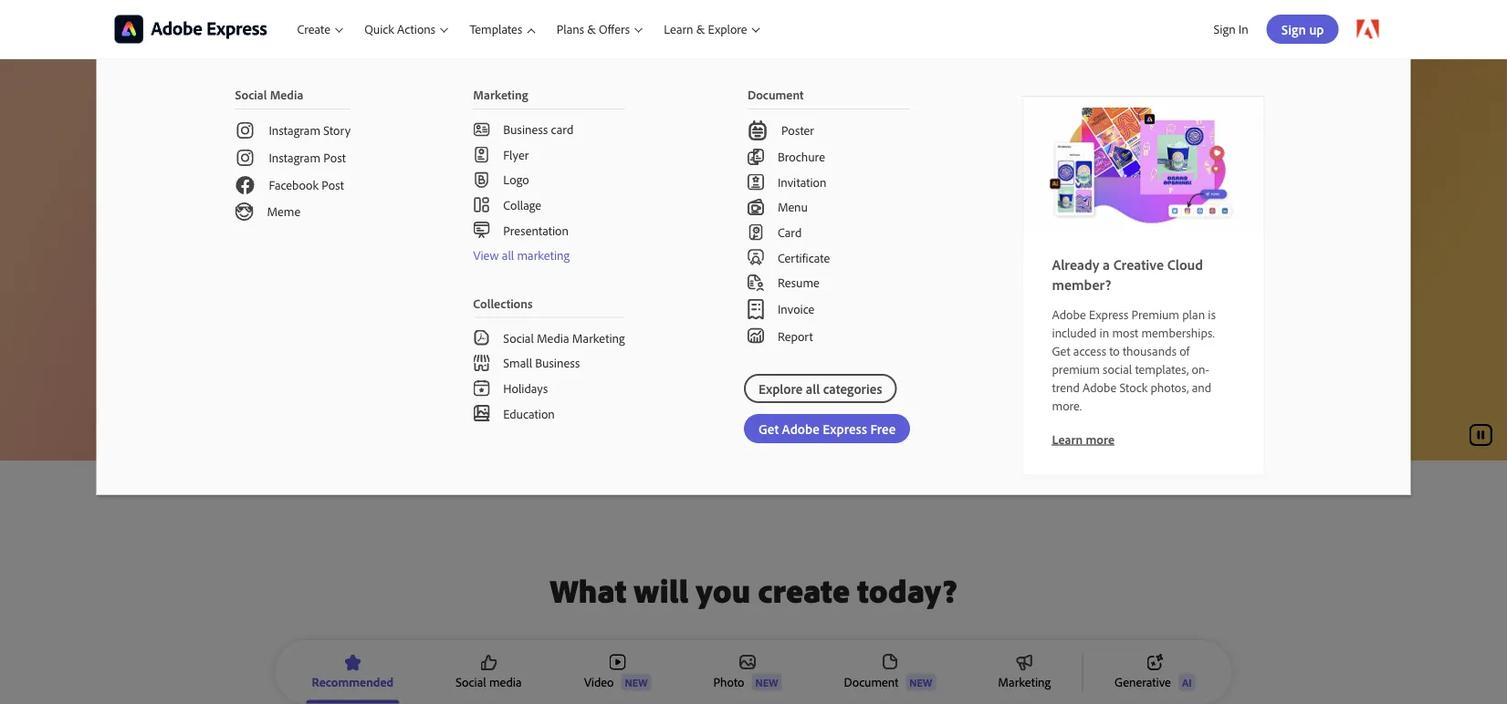 Task type: locate. For each thing, give the bounding box(es) containing it.
logo icon image down flyer icon
[[473, 172, 490, 188]]

small business
[[503, 355, 580, 371]]

learn left "explore"
[[664, 21, 694, 37]]

1 horizontal spatial &
[[697, 21, 705, 37]]

2 horizontal spatial marketing
[[998, 675, 1051, 691]]

media inside social media marketing link
[[537, 330, 569, 346]]

0 vertical spatial business
[[503, 121, 548, 137]]

1 vertical spatial marketing
[[572, 330, 625, 346]]

media for social media
[[270, 87, 304, 103]]

adobe inside adobe express level up.
[[115, 110, 205, 152]]

1 horizontal spatial create
[[526, 266, 566, 284]]

adobe
[[115, 110, 205, 152], [1052, 306, 1086, 322], [1083, 379, 1117, 395]]

learn inside popup button
[[664, 21, 694, 37]]

create
[[758, 570, 850, 612]]

instagram icon image down social media
[[235, 121, 255, 141]]

card
[[551, 121, 574, 137]]

express inside adobe express level up.
[[212, 110, 319, 152]]

cloud
[[1168, 255, 1203, 273]]

1 instagram icon image from the top
[[235, 121, 255, 141]]

learn left more
[[1052, 431, 1083, 447]]

1 instagram from the top
[[269, 123, 321, 139]]

adobe express level up.
[[115, 110, 341, 228]]

adobe up level
[[115, 110, 205, 152]]

express inside adobe express premium plan is included in most memberships. get access to thousands of premium social templates, on- trend adobe stock photos, and more.
[[1089, 306, 1129, 322]]

marketing button
[[993, 654, 1057, 692]]

1 horizontal spatial express
[[1089, 306, 1129, 322]]

post inside 'facebook post' link
[[322, 177, 344, 193]]

post down instagram post
[[322, 177, 344, 193]]

logo
[[503, 172, 529, 188]]

media up small business link
[[537, 330, 569, 346]]

3 logo icon image from the top
[[473, 355, 490, 372]]

0 vertical spatial social
[[235, 87, 267, 103]]

quick actions
[[365, 21, 436, 37]]

flyer link
[[444, 142, 654, 167]]

2 logo icon image from the top
[[473, 330, 490, 346]]

play video image
[[610, 654, 626, 671]]

adobe down social
[[1083, 379, 1117, 395]]

0 horizontal spatial social
[[235, 87, 267, 103]]

1 vertical spatial adobe
[[1052, 306, 1086, 322]]

education link
[[444, 401, 654, 426]]

0 vertical spatial learn
[[664, 21, 694, 37]]

2 instagram from the top
[[269, 150, 321, 166]]

plans & offers button
[[546, 0, 653, 58]]

adobe express premium plan is included in most memberships. get access to thousands of premium social templates, on- trend adobe stock photos, and more.
[[1052, 306, 1216, 414]]

facebook
[[269, 177, 319, 193]]

social inside button
[[456, 675, 486, 691]]

create easier. dream bigger.
[[526, 266, 698, 284]]

ai image
[[1147, 654, 1164, 671]]

already a creative cloud member?
[[1052, 255, 1203, 294]]

promote image
[[1017, 655, 1033, 672]]

card link
[[719, 220, 940, 245]]

brochure
[[778, 149, 825, 165]]

2 horizontal spatial social
[[503, 330, 534, 346]]

templates,
[[1135, 361, 1189, 377]]

document
[[748, 87, 804, 103], [844, 675, 899, 691]]

business card icon image
[[473, 121, 490, 138]]

0 horizontal spatial document
[[748, 87, 804, 103]]

instagram for instagram story
[[269, 123, 321, 139]]

0 vertical spatial marketing
[[473, 87, 528, 103]]

most
[[1113, 325, 1139, 341]]

facebook icon image
[[235, 175, 255, 195]]

2 & from the left
[[697, 21, 705, 37]]

0 vertical spatial instagram icon image
[[235, 121, 255, 141]]

already
[[1052, 255, 1100, 273]]

post inside 'instagram post' link
[[324, 150, 346, 166]]

1 vertical spatial learn
[[1052, 431, 1083, 447]]

meme link
[[206, 199, 380, 225]]

1 vertical spatial express
[[1089, 306, 1129, 322]]

education
[[503, 406, 555, 422]]

0 vertical spatial media
[[270, 87, 304, 103]]

0 vertical spatial document
[[748, 87, 804, 103]]

0 horizontal spatial media
[[270, 87, 304, 103]]

logo icon image
[[473, 172, 490, 188], [473, 330, 490, 346], [473, 355, 490, 372], [473, 380, 490, 397], [473, 406, 490, 422]]

0 horizontal spatial &
[[587, 21, 596, 37]]

member?
[[1052, 275, 1112, 294]]

1 vertical spatial post
[[322, 177, 344, 193]]

media up instagram story link
[[270, 87, 304, 103]]

marketing down promote image
[[998, 675, 1051, 691]]

trend
[[1052, 379, 1080, 395]]

1 horizontal spatial social
[[456, 675, 486, 691]]

& inside learn & explore popup button
[[697, 21, 705, 37]]

media
[[270, 87, 304, 103], [537, 330, 569, 346]]

document down document image
[[844, 675, 899, 691]]

marketing
[[517, 247, 570, 263]]

1 & from the left
[[587, 21, 596, 37]]

2 vertical spatial adobe
[[1083, 379, 1117, 395]]

meme icon image
[[235, 203, 253, 221]]

create inside popup button
[[297, 21, 331, 37]]

logo icon image left small at the left bottom of the page
[[473, 355, 490, 372]]

express down social media
[[212, 110, 319, 152]]

4 logo icon image from the top
[[473, 380, 490, 397]]

logo icon image inside education link
[[473, 406, 490, 422]]

create for create easier. dream bigger.
[[526, 266, 566, 284]]

and
[[1192, 379, 1212, 395]]

is
[[1208, 306, 1216, 322]]

view
[[473, 247, 499, 263]]

pause video image
[[1470, 425, 1493, 447]]

learn for learn more
[[1052, 431, 1083, 447]]

instagram up 'instagram post' link
[[269, 123, 321, 139]]

1 vertical spatial instagram icon image
[[235, 148, 255, 168]]

0 horizontal spatial create
[[297, 21, 331, 37]]

0 vertical spatial post
[[324, 150, 346, 166]]

learn
[[664, 21, 694, 37], [1052, 431, 1083, 447]]

0 vertical spatial instagram
[[269, 123, 321, 139]]

& right plans on the top
[[587, 21, 596, 37]]

logo icon image left education
[[473, 406, 490, 422]]

marketing up the business card icon
[[473, 87, 528, 103]]

marketing up small business link
[[572, 330, 625, 346]]

social up small at the left bottom of the page
[[503, 330, 534, 346]]

logo icon image down collections
[[473, 330, 490, 346]]

generative button
[[1110, 654, 1201, 692]]

holidays
[[503, 381, 548, 397]]

business down social media marketing
[[535, 355, 580, 371]]

banner icon image
[[748, 249, 764, 266]]

1 vertical spatial business
[[535, 355, 580, 371]]

social media button
[[450, 654, 527, 692]]

instagram icon image up facebook icon
[[235, 148, 255, 168]]

social up instagram story link
[[235, 87, 267, 103]]

business up flyer
[[503, 121, 548, 137]]

logo icon image left the holidays
[[473, 380, 490, 397]]

menu
[[778, 199, 808, 215]]

1 vertical spatial document
[[844, 675, 899, 691]]

view all marketing
[[473, 247, 570, 263]]

create down marketing
[[526, 266, 566, 284]]

marketing inside 'button'
[[998, 675, 1051, 691]]

instagram icon image inside 'instagram post' link
[[235, 148, 255, 168]]

1 vertical spatial social
[[503, 330, 534, 346]]

you
[[696, 570, 751, 612]]

adobe, inc. image
[[115, 15, 268, 43]]

express for premium
[[1089, 306, 1129, 322]]

resume icon image
[[748, 275, 764, 291]]

dream
[[612, 266, 653, 284]]

social down the thumbup icon
[[456, 675, 486, 691]]

logo icon image inside small business link
[[473, 355, 490, 372]]

0 horizontal spatial learn
[[664, 21, 694, 37]]

0 vertical spatial adobe
[[115, 110, 205, 152]]

2 vertical spatial marketing
[[998, 675, 1051, 691]]

logo icon image for logo
[[473, 172, 490, 188]]

instagram icon image inside instagram story link
[[235, 121, 255, 141]]

0 vertical spatial express
[[212, 110, 319, 152]]

photos,
[[1151, 379, 1189, 395]]

2 instagram icon image from the top
[[235, 148, 255, 168]]

1 logo icon image from the top
[[473, 172, 490, 188]]

sign in
[[1214, 21, 1249, 37]]

0 vertical spatial create
[[297, 21, 331, 37]]

recommended button
[[306, 654, 399, 692]]

1 horizontal spatial document
[[844, 675, 899, 691]]

& left "explore"
[[697, 21, 705, 37]]

what will you create today?
[[550, 570, 957, 612]]

0 horizontal spatial express
[[212, 110, 319, 152]]

star accent image
[[345, 655, 361, 672]]

express up in
[[1089, 306, 1129, 322]]

social
[[1103, 361, 1132, 377]]

create left "quick"
[[297, 21, 331, 37]]

document up posters icon
[[748, 87, 804, 103]]

instagram up facebook
[[269, 150, 321, 166]]

adobe up included
[[1052, 306, 1086, 322]]

instagram icon image
[[235, 121, 255, 141], [235, 148, 255, 168]]

business card link
[[444, 110, 654, 142]]

2 vertical spatial social
[[456, 675, 486, 691]]

invoice
[[778, 301, 815, 317]]

social media
[[235, 87, 304, 103]]

memberships.
[[1142, 325, 1215, 341]]

create button
[[286, 0, 354, 58]]

level
[[115, 158, 246, 228]]

post for instagram post
[[324, 150, 346, 166]]

already a creative cloud member? group
[[96, 58, 1411, 495]]

media for social media marketing
[[537, 330, 569, 346]]

certificate
[[778, 250, 830, 266]]

5 logo icon image from the top
[[473, 406, 490, 422]]

express
[[212, 110, 319, 152], [1089, 306, 1129, 322]]

& inside "plans & offers" dropdown button
[[587, 21, 596, 37]]

post down story
[[324, 150, 346, 166]]

logo icon image inside holidays link
[[473, 380, 490, 397]]

1 horizontal spatial media
[[537, 330, 569, 346]]

logo icon image inside social media marketing link
[[473, 330, 490, 346]]

1 horizontal spatial learn
[[1052, 431, 1083, 447]]

in
[[1239, 21, 1249, 37]]

collage link
[[444, 192, 654, 218]]

logo icon image inside logo link
[[473, 172, 490, 188]]

card
[[778, 224, 802, 240]]

social
[[235, 87, 267, 103], [503, 330, 534, 346], [456, 675, 486, 691]]

resume link
[[719, 270, 940, 295]]

1 vertical spatial instagram
[[269, 150, 321, 166]]

brochure link
[[719, 144, 940, 169]]

1 vertical spatial media
[[537, 330, 569, 346]]

create
[[297, 21, 331, 37], [526, 266, 566, 284]]

logo icon image for education
[[473, 406, 490, 422]]

1 vertical spatial create
[[526, 266, 566, 284]]

offers
[[599, 21, 630, 37]]

learn inside already a creative cloud member? group
[[1052, 431, 1083, 447]]

view all marketing link
[[444, 243, 654, 268]]



Task type: describe. For each thing, give the bounding box(es) containing it.
to
[[1110, 343, 1120, 359]]

0 horizontal spatial marketing
[[473, 87, 528, 103]]

quick actions button
[[354, 0, 459, 58]]

photo
[[714, 675, 745, 691]]

get
[[1052, 343, 1071, 359]]

create for create
[[297, 21, 331, 37]]

included
[[1052, 325, 1097, 341]]

bigger.
[[657, 266, 698, 284]]

& for plans
[[587, 21, 596, 37]]

in
[[1100, 325, 1110, 341]]

premium
[[1132, 306, 1180, 322]]

facebook post
[[269, 177, 344, 193]]

menu icon image
[[748, 199, 764, 215]]

recommended
[[312, 675, 394, 691]]

stock
[[1120, 379, 1148, 395]]

small
[[503, 355, 532, 371]]

social media marketing
[[503, 330, 625, 346]]

today?
[[858, 570, 957, 612]]

instagram post
[[269, 150, 346, 166]]

small business link
[[444, 351, 654, 376]]

collections
[[473, 295, 533, 311]]

generative
[[1115, 675, 1171, 691]]

instagram post link
[[206, 144, 380, 172]]

templates button
[[459, 0, 546, 58]]

actions
[[397, 21, 436, 37]]

plans & offers
[[557, 21, 630, 37]]

report
[[778, 328, 813, 344]]

plan
[[1183, 306, 1205, 322]]

& for learn
[[697, 21, 705, 37]]

meme
[[267, 204, 301, 220]]

a
[[1103, 255, 1110, 273]]

story
[[324, 123, 351, 139]]

all
[[502, 247, 514, 263]]

posters icon image
[[748, 121, 768, 141]]

invitation link
[[719, 169, 940, 195]]

post for facebook post
[[322, 177, 344, 193]]

quick
[[365, 21, 394, 37]]

adobe logo image
[[1357, 20, 1379, 39]]

poster link
[[719, 110, 940, 144]]

presentation link
[[444, 218, 654, 243]]

sign
[[1214, 21, 1236, 37]]

document inside already a creative cloud member? group
[[748, 87, 804, 103]]

invoice icon image
[[748, 299, 764, 320]]

more.
[[1052, 398, 1082, 414]]

poster
[[782, 123, 814, 139]]

instagram for instagram post
[[269, 150, 321, 166]]

learn more
[[1052, 431, 1115, 447]]

explore
[[708, 21, 747, 37]]

instagram story
[[269, 123, 351, 139]]

collage icon image
[[473, 197, 490, 213]]

social media
[[456, 675, 522, 691]]

templates
[[470, 21, 523, 37]]

access
[[1074, 343, 1107, 359]]

1 horizontal spatial marketing
[[572, 330, 625, 346]]

creative
[[1114, 255, 1164, 273]]

of
[[1180, 343, 1190, 359]]

presentation icon image
[[473, 222, 490, 238]]

image wire image
[[740, 654, 756, 671]]

video button
[[579, 654, 657, 692]]

plans
[[557, 21, 584, 37]]

holidays link
[[444, 376, 654, 401]]

report link
[[719, 324, 940, 349]]

social for social media marketing
[[503, 330, 534, 346]]

what
[[550, 570, 626, 612]]

instagram icon image for instagram story
[[235, 121, 255, 141]]

on-
[[1192, 361, 1210, 377]]

learn for learn & explore
[[664, 21, 694, 37]]

learn & explore
[[664, 21, 747, 37]]

resume
[[778, 275, 820, 291]]

logo link
[[444, 167, 654, 192]]

instagram story link
[[206, 110, 380, 144]]

will
[[634, 570, 689, 612]]

invitation icon image
[[748, 174, 764, 190]]

media
[[489, 675, 522, 691]]

express for level
[[212, 110, 319, 152]]

instagram icon image for instagram post
[[235, 148, 255, 168]]

photo button
[[708, 654, 788, 692]]

report icon image
[[748, 328, 764, 344]]

flyer
[[503, 147, 529, 163]]

facebook post link
[[206, 172, 380, 199]]

logo icon image for holidays
[[473, 380, 490, 397]]

social media marketing link
[[444, 318, 654, 351]]

thousands
[[1123, 343, 1177, 359]]

premium
[[1052, 361, 1100, 377]]

greeting card icon image
[[748, 224, 764, 241]]

logo icon image for small business
[[473, 355, 490, 372]]

more
[[1086, 431, 1115, 447]]

logo icon image for social media marketing
[[473, 330, 490, 346]]

document image
[[882, 654, 898, 671]]

document inside button
[[844, 675, 899, 691]]

adobe for premium
[[1052, 306, 1086, 322]]

video
[[584, 675, 614, 691]]

thumbup image
[[481, 655, 497, 672]]

invoice link
[[719, 295, 940, 324]]

flyer icon image
[[473, 146, 490, 163]]

social for social media
[[235, 87, 267, 103]]

easier.
[[569, 266, 608, 284]]

social for social media
[[456, 675, 486, 691]]

up.
[[258, 158, 341, 228]]

adobe for level
[[115, 110, 205, 152]]

learn & explore button
[[653, 0, 771, 58]]

collage
[[503, 197, 542, 213]]

invitation
[[778, 174, 827, 190]]

brochure icon image
[[748, 149, 764, 165]]

learn more link
[[1052, 431, 1115, 447]]

adobe express image
[[1023, 97, 1264, 232]]

certificate link
[[719, 245, 940, 270]]



Task type: vqa. For each thing, say whether or not it's contained in the screenshot.
youtube icon within the the YouTube Banner link
no



